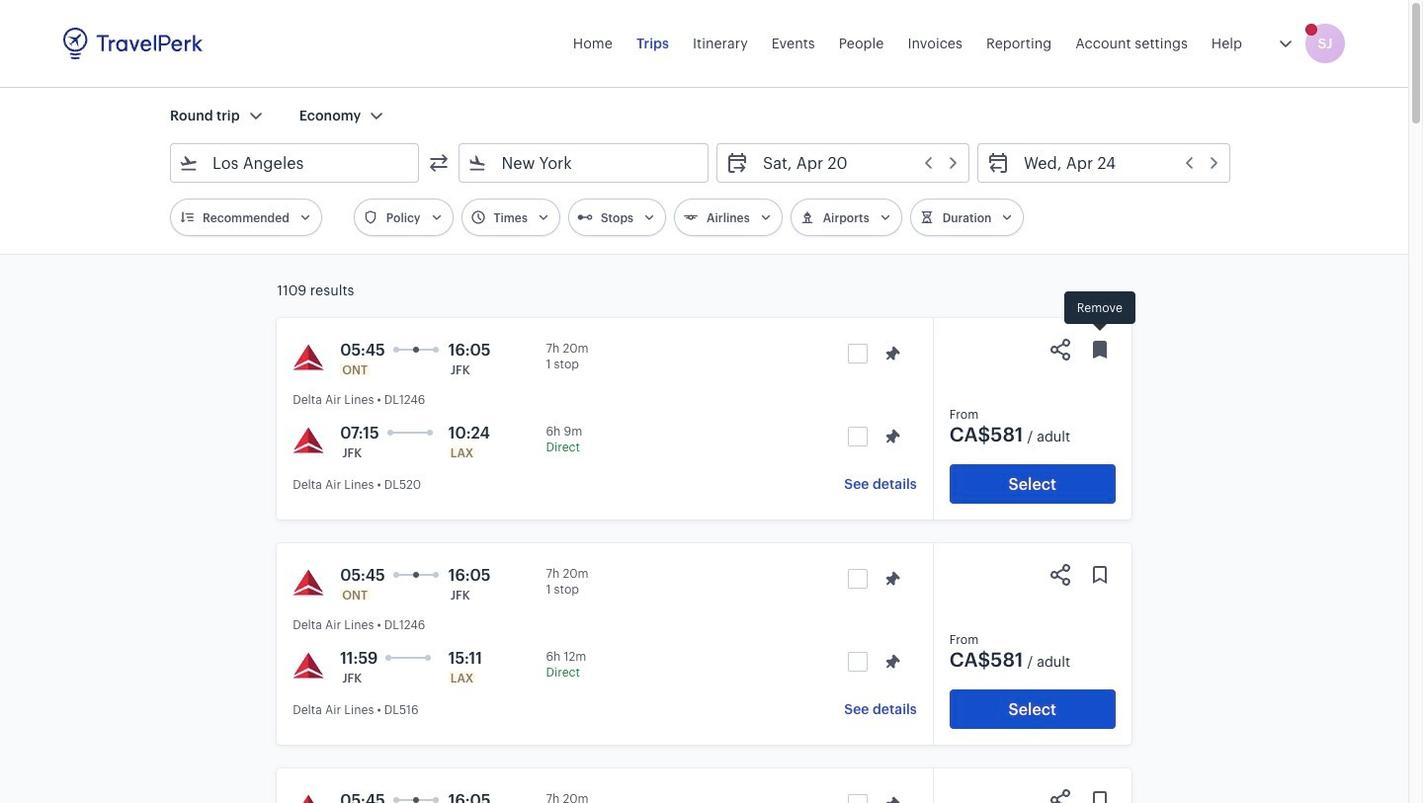 Task type: vqa. For each thing, say whether or not it's contained in the screenshot.
the Return field
yes



Task type: locate. For each thing, give the bounding box(es) containing it.
3 delta air lines image from the top
[[293, 651, 324, 682]]

2 vertical spatial delta air lines image
[[293, 651, 324, 682]]

0 vertical spatial delta air lines image
[[293, 425, 324, 457]]

Return field
[[1010, 147, 1222, 179]]

1 delta air lines image from the top
[[293, 425, 324, 457]]

1 vertical spatial delta air lines image
[[293, 793, 324, 804]]

tooltip
[[1065, 292, 1136, 334]]

1 vertical spatial delta air lines image
[[293, 568, 324, 599]]

0 vertical spatial delta air lines image
[[293, 342, 324, 374]]

delta air lines image
[[293, 342, 324, 374], [293, 568, 324, 599], [293, 651, 324, 682]]

delta air lines image
[[293, 425, 324, 457], [293, 793, 324, 804]]



Task type: describe. For each thing, give the bounding box(es) containing it.
Depart field
[[749, 147, 961, 179]]

To search field
[[488, 147, 682, 179]]

2 delta air lines image from the top
[[293, 793, 324, 804]]

2 delta air lines image from the top
[[293, 568, 324, 599]]

From search field
[[199, 147, 393, 179]]

1 delta air lines image from the top
[[293, 342, 324, 374]]



